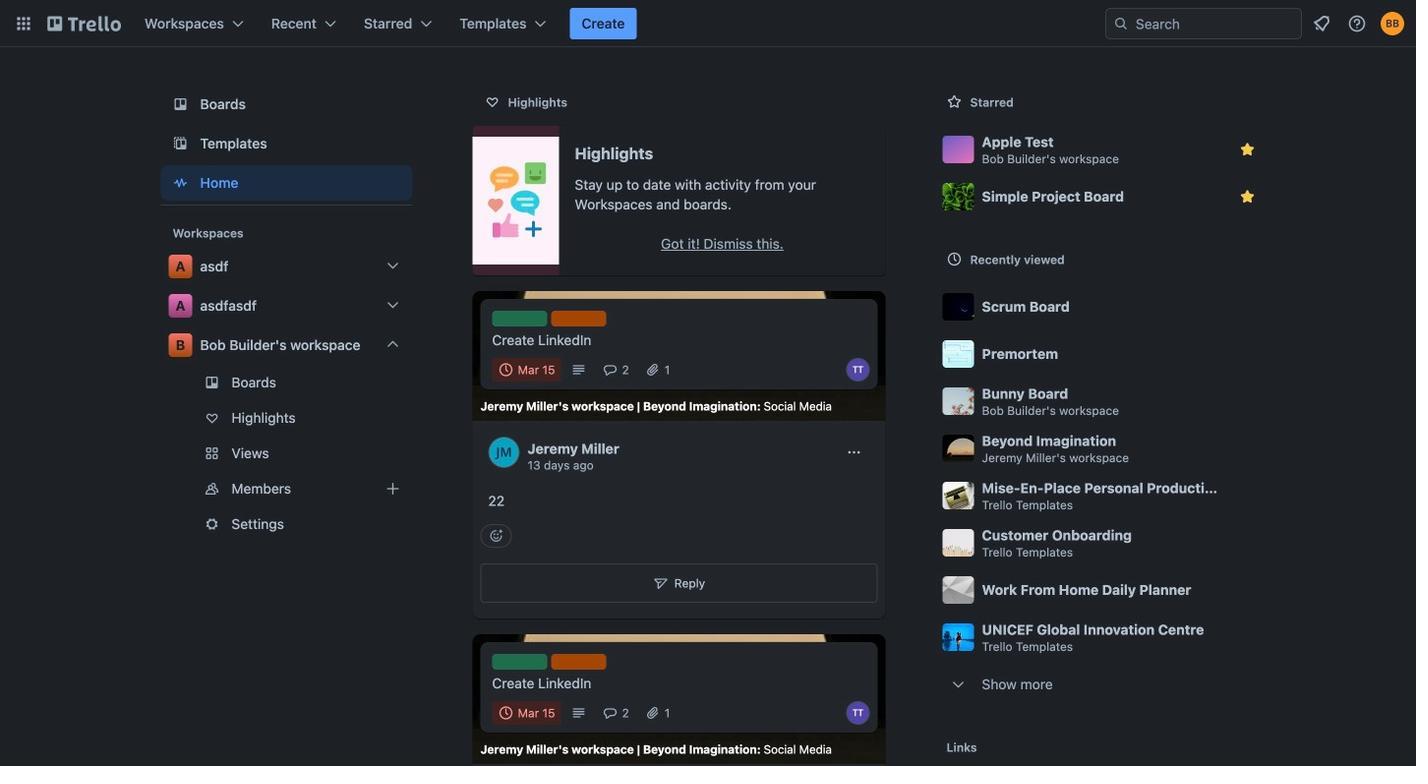 Task type: locate. For each thing, give the bounding box(es) containing it.
open information menu image
[[1347, 14, 1367, 33]]

1 vertical spatial color: green, title: none image
[[492, 654, 547, 670]]

0 vertical spatial color: orange, title: none image
[[551, 311, 606, 327]]

Search field
[[1105, 8, 1302, 39]]

add reaction image
[[480, 524, 512, 548]]

click to unstar simple project board. it will be removed from your starred list. image
[[1238, 187, 1257, 207]]

color: orange, title: none image
[[551, 311, 606, 327], [551, 654, 606, 670]]

color: green, title: none image
[[492, 311, 547, 327], [492, 654, 547, 670]]

color: orange, title: none image for first color: green, title: none image from the top of the page
[[551, 311, 606, 327]]

board image
[[169, 92, 192, 116]]

0 notifications image
[[1310, 12, 1334, 35]]

2 color: orange, title: none image from the top
[[551, 654, 606, 670]]

template board image
[[169, 132, 192, 155]]

1 color: green, title: none image from the top
[[492, 311, 547, 327]]

0 vertical spatial color: green, title: none image
[[492, 311, 547, 327]]

1 vertical spatial color: orange, title: none image
[[551, 654, 606, 670]]

1 color: orange, title: none image from the top
[[551, 311, 606, 327]]



Task type: describe. For each thing, give the bounding box(es) containing it.
click to unstar apple test. it will be removed from your starred list. image
[[1238, 140, 1257, 159]]

2 color: green, title: none image from the top
[[492, 654, 547, 670]]

primary element
[[0, 0, 1416, 47]]

home image
[[169, 171, 192, 195]]

bob builder (bobbuilder40) image
[[1381, 12, 1404, 35]]

color: orange, title: none image for second color: green, title: none image from the top of the page
[[551, 654, 606, 670]]

add image
[[381, 477, 405, 501]]

search image
[[1113, 16, 1129, 31]]

back to home image
[[47, 8, 121, 39]]



Task type: vqa. For each thing, say whether or not it's contained in the screenshot.
"Click to unstar Apple Test. It will be removed from your starred list." 'icon'
yes



